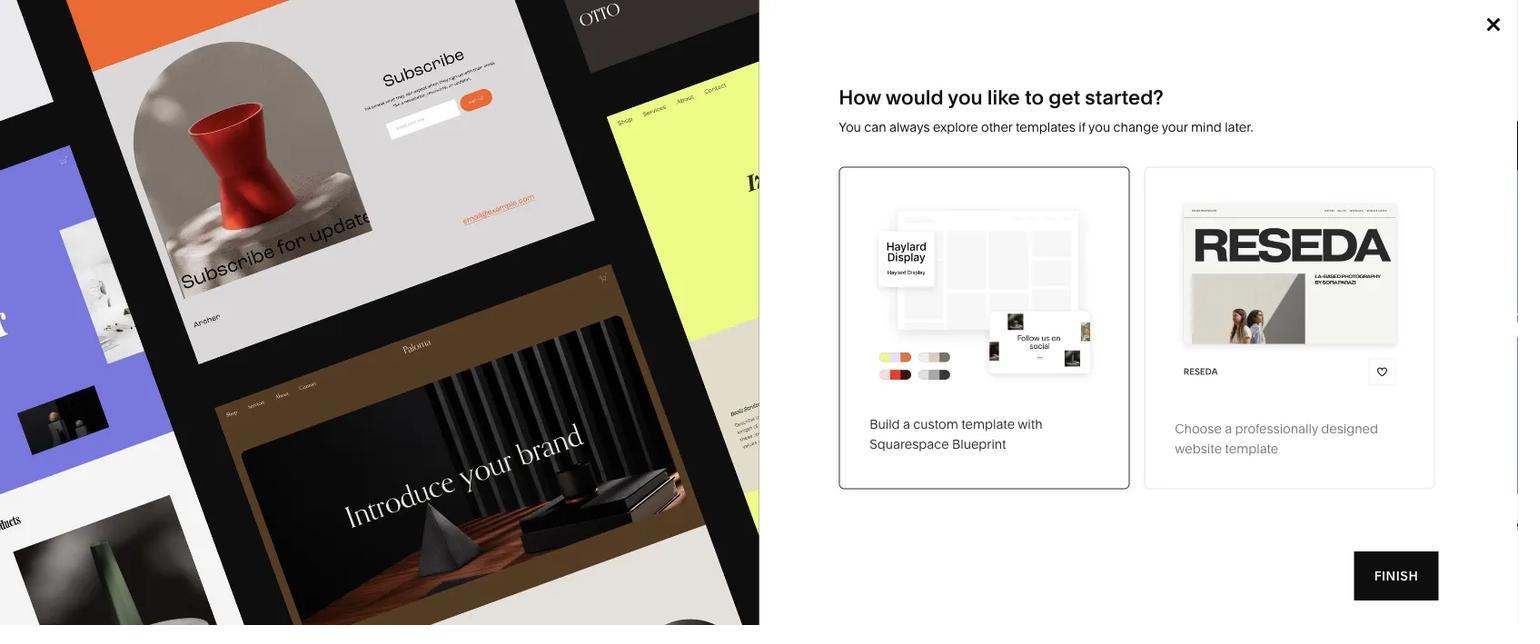 Task type: locate. For each thing, give the bounding box(es) containing it.
community & non-profits
[[457, 335, 609, 350]]

template store entry card image
[[1175, 198, 1404, 389]]

1 horizontal spatial get
[[1234, 142, 1257, 160]]

would
[[886, 85, 944, 109]]

portfolio
[[1148, 108, 1207, 125]]

2 vertical spatial designs
[[139, 578, 216, 603]]

food link
[[457, 362, 506, 377]]

2 horizontal spatial popular
[[283, 253, 330, 268]]

community & non-profits link
[[457, 335, 627, 350]]

a up the squarespace
[[903, 417, 911, 432]]

to right like
[[1025, 85, 1044, 109]]

events
[[649, 335, 688, 350]]

(
[[323, 578, 330, 603]]

1 horizontal spatial can
[[1138, 125, 1163, 143]]

1 vertical spatial templates
[[220, 578, 319, 603]]

to inside whether you need a portfolio website, an online store, or a personal blog, you can use squarespace's customizable and responsive website templates to get started.
[[1217, 142, 1231, 160]]

1 horizontal spatial popular
[[200, 517, 249, 534]]

products button
[[599, 0, 683, 73]]

a inside choose a professionally designed website template
[[1225, 421, 1232, 436]]

28 down the (28)
[[330, 578, 353, 603]]

popular designs templates ( 28 )
[[61, 578, 360, 603]]

nature & animals
[[840, 280, 943, 296]]

28
[[61, 518, 76, 534], [330, 578, 353, 603]]

popular down template at left
[[61, 578, 134, 603]]

get
[[1049, 85, 1081, 109], [1234, 142, 1257, 160]]

2 horizontal spatial template
[[1225, 441, 1279, 456]]

28 left template at left
[[61, 518, 76, 534]]

can inside whether you need a portfolio website, an online store, or a personal blog, you can use squarespace's customizable and responsive website templates to get started.
[[1138, 125, 1163, 143]]

topic
[[265, 222, 299, 234]]

2 horizontal spatial designs
[[333, 253, 382, 268]]

1 vertical spatial with
[[1018, 417, 1043, 432]]

& right media
[[689, 307, 698, 323]]

local business
[[457, 307, 546, 323]]

popular designs (28)
[[200, 517, 331, 534]]

squarespace blueprint promo image image
[[0, 0, 759, 625]]

popular for popular designs
[[283, 253, 330, 268]]

responsive
[[1007, 142, 1083, 160]]

& left cv
[[320, 389, 328, 405]]

2 vertical spatial template
[[1225, 441, 1279, 456]]

1 vertical spatial to
[[1217, 142, 1231, 160]]

0 vertical spatial with
[[192, 144, 284, 200]]

a
[[1137, 108, 1145, 125], [1398, 108, 1407, 125], [903, 417, 911, 432], [1225, 421, 1232, 436]]

0 vertical spatial designs
[[333, 253, 382, 268]]

0 horizontal spatial 28
[[61, 518, 76, 534]]

popular right the matches
[[200, 517, 249, 534]]

0 horizontal spatial services
[[88, 443, 139, 458]]

designs left the (28)
[[252, 517, 304, 534]]

popular designs link
[[265, 253, 382, 268]]

templates inside whether you need a portfolio website, an online store, or a personal blog, you can use squarespace's customizable and responsive website templates to get started.
[[1144, 142, 1214, 160]]

events link
[[649, 335, 707, 350]]

1 vertical spatial get
[[1234, 142, 1257, 160]]

templates
[[1016, 119, 1076, 135], [1144, 142, 1214, 160]]

services down courses on the bottom of the page
[[88, 443, 139, 458]]

online store
[[88, 252, 162, 267]]

templates link
[[719, 0, 793, 73]]

to down later.
[[1217, 142, 1231, 160]]

always
[[890, 119, 930, 135]]

blog
[[88, 334, 116, 349]]

1 horizontal spatial templates
[[1144, 142, 1214, 160]]

like
[[988, 85, 1020, 109]]

0 horizontal spatial template
[[279, 98, 475, 154]]

& left non- in the bottom left of the page
[[530, 335, 538, 350]]

an
[[1272, 108, 1289, 125]]

1 horizontal spatial 28
[[330, 578, 353, 603]]

0 horizontal spatial templates
[[220, 578, 319, 603]]

&
[[880, 253, 889, 268], [884, 280, 892, 296], [286, 307, 294, 323], [689, 307, 698, 323], [530, 335, 538, 350], [307, 362, 315, 377], [320, 389, 328, 405], [718, 389, 726, 405]]

health & beauty
[[265, 362, 360, 377]]

home
[[840, 253, 877, 268]]

templates up responsive
[[1016, 119, 1076, 135]]

0 horizontal spatial designs
[[139, 578, 216, 603]]

personal
[[265, 389, 317, 405]]

you
[[948, 85, 983, 109], [1069, 108, 1094, 125], [1089, 119, 1111, 135], [1109, 125, 1134, 143]]

designs for popular designs templates ( 28 )
[[139, 578, 216, 603]]

memberships
[[88, 307, 171, 322]]

finish button
[[1355, 552, 1439, 601]]

website
[[1086, 142, 1141, 160], [1175, 441, 1222, 456]]

customizable
[[1299, 125, 1392, 143]]

1 horizontal spatial services
[[533, 280, 584, 296]]

get up if
[[1049, 85, 1081, 109]]

can right you
[[865, 119, 887, 135]]

0 horizontal spatial get
[[1049, 85, 1081, 109]]

1 vertical spatial services
[[88, 443, 139, 458]]

& right estate
[[718, 389, 726, 405]]

can
[[865, 119, 887, 135], [1138, 125, 1163, 143]]

1 vertical spatial template
[[962, 417, 1015, 432]]

1 horizontal spatial template
[[962, 417, 1015, 432]]

with inside build a custom template with squarespace blueprint
[[1018, 417, 1043, 432]]

0 horizontal spatial website
[[1086, 142, 1141, 160]]

1 horizontal spatial designs
[[252, 517, 304, 534]]

website down change
[[1086, 142, 1141, 160]]

designs down the matches
[[139, 578, 216, 603]]

real estate & properties
[[649, 389, 791, 405]]

art
[[265, 307, 283, 323]]

my favorites
[[1374, 218, 1458, 231]]

& right art
[[286, 307, 294, 323]]

weddings link
[[649, 362, 728, 377]]

designs up design
[[333, 253, 382, 268]]

business
[[492, 307, 546, 323]]

online
[[88, 252, 127, 267]]

photography
[[265, 335, 342, 350]]

0 horizontal spatial templates
[[1016, 119, 1076, 135]]

with for template
[[1018, 417, 1043, 432]]

templates down your
[[1144, 142, 1214, 160]]

personal & cv
[[265, 389, 349, 405]]

favorites
[[1395, 218, 1458, 231]]

1 horizontal spatial with
[[1018, 417, 1043, 432]]

podcasts
[[701, 307, 756, 323]]

choose
[[1175, 421, 1222, 436]]

designs for popular designs (28)
[[252, 517, 304, 534]]

health
[[265, 362, 304, 377]]

can left the use at the top right
[[1138, 125, 1163, 143]]

make
[[61, 98, 181, 154]]

non-
[[541, 335, 571, 350]]

popular down topic
[[283, 253, 330, 268]]

services up business
[[533, 280, 584, 296]]

and
[[1396, 125, 1422, 143]]

popular for popular designs templates ( 28 )
[[61, 578, 134, 603]]

0 horizontal spatial popular
[[61, 578, 134, 603]]

0 vertical spatial website
[[1086, 142, 1141, 160]]

0 vertical spatial template
[[279, 98, 475, 154]]

1 horizontal spatial website
[[1175, 441, 1222, 456]]

1 vertical spatial website
[[1175, 441, 1222, 456]]

0 vertical spatial templates
[[1016, 119, 1076, 135]]

blueprint
[[952, 437, 1006, 452]]

with for yours
[[192, 144, 284, 200]]

designs
[[333, 253, 382, 268], [252, 517, 304, 534], [139, 578, 216, 603]]

scheduling
[[88, 361, 156, 377]]

& right home
[[880, 253, 889, 268]]

services
[[533, 280, 584, 296], [88, 443, 139, 458]]

1 vertical spatial templates
[[1144, 142, 1214, 160]]

estate
[[678, 389, 715, 405]]

fashion link
[[457, 253, 522, 268]]

& right nature
[[884, 280, 892, 296]]

a right choose
[[1225, 421, 1232, 436]]

started?
[[1085, 85, 1164, 109]]

blog,
[[1071, 125, 1106, 143]]

0 vertical spatial to
[[1025, 85, 1044, 109]]

template
[[279, 98, 475, 154], [962, 417, 1015, 432], [1225, 441, 1279, 456]]

get down later.
[[1234, 142, 1257, 160]]

1 horizontal spatial to
[[1217, 142, 1231, 160]]

0 horizontal spatial with
[[192, 144, 284, 200]]

other
[[982, 119, 1013, 135]]

need
[[1098, 108, 1133, 125]]

professional services
[[457, 280, 584, 296]]

with inside make any template yours with ease.
[[192, 144, 284, 200]]

0 vertical spatial popular
[[283, 253, 330, 268]]

real
[[649, 389, 675, 405]]

& right health
[[307, 362, 315, 377]]

you can always explore other templates if you change your mind later.
[[839, 119, 1254, 135]]

& for beauty
[[307, 362, 315, 377]]

lusaka element
[[547, 621, 971, 625]]

website down choose
[[1175, 441, 1222, 456]]

travel link
[[649, 253, 702, 268]]

nature & animals link
[[840, 280, 961, 296]]

designs for popular designs
[[333, 253, 382, 268]]

media
[[649, 307, 686, 323]]

a inside build a custom template with squarespace blueprint
[[903, 417, 911, 432]]

build a custom template with squarespace blueprint button
[[839, 167, 1130, 489]]

0 horizontal spatial can
[[865, 119, 887, 135]]

animals
[[895, 280, 943, 296]]

squarespace's
[[1195, 125, 1296, 143]]

0 vertical spatial templates
[[719, 29, 793, 44]]

how
[[839, 85, 881, 109]]

2 vertical spatial popular
[[61, 578, 134, 603]]

1 vertical spatial designs
[[252, 517, 304, 534]]

squarespace blueprint entry card image
[[870, 198, 1099, 384]]

1 vertical spatial popular
[[200, 517, 249, 534]]

template inside make any template yours with ease.
[[279, 98, 475, 154]]

you right if
[[1089, 119, 1111, 135]]



Task type: vqa. For each thing, say whether or not it's contained in the screenshot.
see
no



Task type: describe. For each thing, give the bounding box(es) containing it.
0 vertical spatial 28
[[61, 518, 76, 534]]

0 vertical spatial get
[[1049, 85, 1081, 109]]

online
[[1292, 108, 1335, 125]]

(28)
[[308, 517, 331, 534]]

1 vertical spatial 28
[[330, 578, 353, 603]]

popular designs
[[283, 253, 382, 268]]

store
[[130, 252, 162, 267]]

nature
[[840, 280, 881, 296]]

degraw element
[[62, 621, 486, 625]]

template
[[78, 518, 135, 534]]

community
[[457, 335, 527, 350]]

store,
[[1338, 108, 1377, 125]]

professionally
[[1236, 421, 1319, 436]]

website inside choose a professionally designed website template
[[1175, 441, 1222, 456]]

yours
[[61, 144, 182, 200]]

degraw image
[[62, 621, 486, 625]]

personal & cv link
[[265, 389, 368, 405]]

build
[[870, 417, 900, 432]]

& for decor
[[880, 253, 889, 268]]

a right or at the right top of the page
[[1398, 108, 1407, 125]]

profits
[[571, 335, 609, 350]]

weddings
[[649, 362, 710, 377]]

food
[[457, 362, 488, 377]]

get inside whether you need a portfolio website, an online store, or a personal blog, you can use squarespace's customizable and responsive website templates to get started.
[[1234, 142, 1257, 160]]

& for cv
[[320, 389, 328, 405]]

local business link
[[457, 307, 564, 323]]

popular for popular designs (28)
[[200, 517, 249, 534]]

fitness link
[[840, 307, 901, 323]]

squarespace logo image
[[36, 22, 238, 51]]

you
[[839, 119, 861, 135]]

courses
[[88, 416, 138, 431]]

one
[[88, 388, 113, 404]]

use
[[1166, 125, 1191, 143]]

media & podcasts link
[[649, 307, 774, 323]]

build a custom template with squarespace blueprint
[[870, 417, 1043, 452]]

personal
[[1007, 125, 1068, 143]]

you left need
[[1069, 108, 1094, 125]]

28 template matches
[[61, 518, 190, 534]]

& for animals
[[884, 280, 892, 296]]

professional services link
[[457, 280, 602, 296]]

you right 'blog,'
[[1109, 125, 1134, 143]]

any
[[191, 98, 268, 154]]

lusaka image
[[547, 621, 971, 625]]

cv
[[332, 389, 349, 405]]

website inside whether you need a portfolio website, an online store, or a personal blog, you can use squarespace's customizable and responsive website templates to get started.
[[1086, 142, 1141, 160]]

fashion
[[457, 253, 504, 268]]

page
[[117, 388, 147, 404]]

home & decor
[[840, 253, 928, 268]]

choose a professionally designed website template button
[[1144, 167, 1435, 489]]

choose a professionally designed website template
[[1175, 421, 1379, 456]]

you up the explore
[[948, 85, 983, 109]]

& for non-
[[530, 335, 538, 350]]

change
[[1114, 119, 1159, 135]]

media & podcasts
[[649, 307, 756, 323]]

properties
[[729, 389, 791, 405]]

beauty
[[319, 362, 360, 377]]

fitness
[[840, 307, 883, 323]]

your
[[1162, 119, 1188, 135]]

travel
[[649, 253, 684, 268]]

& for design
[[286, 307, 294, 323]]

restaurants
[[649, 280, 719, 296]]

ease.
[[294, 144, 410, 200]]

one page
[[88, 388, 147, 404]]

entertainment link
[[457, 389, 559, 405]]

later.
[[1225, 119, 1254, 135]]

whether
[[1007, 108, 1066, 125]]

finish
[[1375, 568, 1419, 584]]

website,
[[1211, 108, 1269, 125]]

template inside choose a professionally designed website template
[[1225, 441, 1279, 456]]

& for podcasts
[[689, 307, 698, 323]]

custom
[[914, 417, 959, 432]]

real estate & properties link
[[649, 389, 809, 405]]

home & decor link
[[840, 253, 947, 268]]

a right need
[[1137, 108, 1145, 125]]

0 horizontal spatial to
[[1025, 85, 1044, 109]]

art & design link
[[265, 307, 358, 323]]

art & design
[[265, 307, 340, 323]]

template inside build a custom template with squarespace blueprint
[[962, 417, 1015, 432]]

0 vertical spatial services
[[533, 280, 584, 296]]

started.
[[1261, 142, 1314, 160]]

1 horizontal spatial templates
[[719, 29, 793, 44]]

squarespace logo link
[[36, 22, 326, 51]]

squarespace
[[870, 437, 949, 452]]

decor
[[892, 253, 928, 268]]

how would you like to get started?
[[839, 85, 1164, 109]]

designed
[[1322, 421, 1379, 436]]

whether you need a portfolio website, an online store, or a personal blog, you can use squarespace's customizable and responsive website templates to get started.
[[1007, 108, 1422, 160]]

type
[[61, 222, 88, 234]]

explore
[[933, 119, 979, 135]]

products
[[599, 29, 669, 44]]

mind
[[1191, 119, 1222, 135]]

make any template yours with ease.
[[61, 98, 484, 200]]



